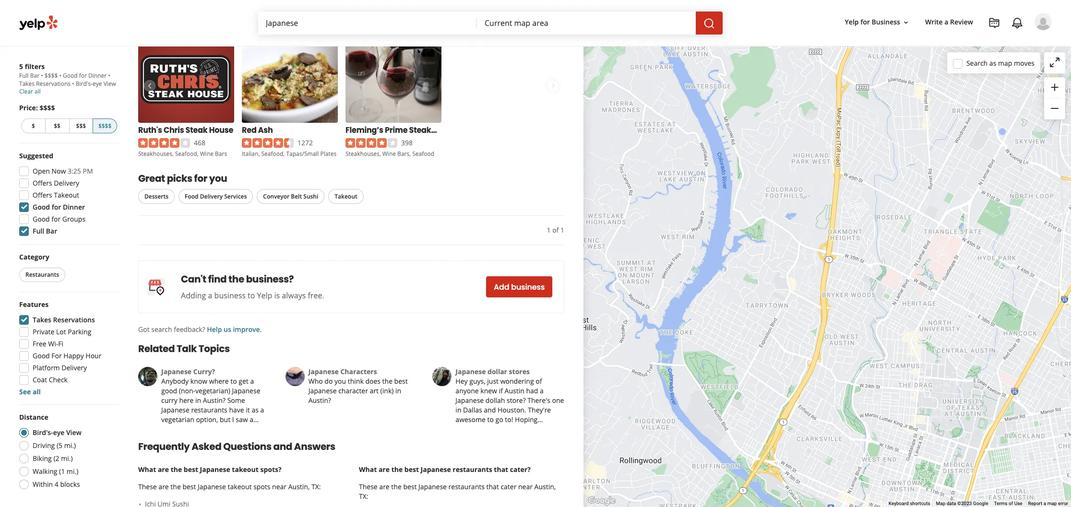Task type: describe. For each thing, give the bounding box(es) containing it.
$$$$ button
[[93, 119, 117, 133]]

price:
[[19, 103, 38, 112]]

map
[[936, 501, 946, 507]]

fleming's prime steakhouse & wine bar link
[[346, 125, 499, 137]]

6 , from the left
[[410, 150, 411, 158]]

1 vertical spatial reservations
[[53, 315, 95, 325]]

delivery for offers
[[54, 179, 79, 188]]

google image
[[586, 495, 618, 507]]

business?
[[246, 273, 294, 286]]

data
[[947, 501, 957, 507]]

related
[[138, 343, 175, 356]]

these for these are the best japanese takeout spots near austin, tx:
[[138, 483, 157, 492]]

0 horizontal spatial dinner
[[63, 203, 85, 212]]

to inside can't find the business? adding a business to yelp is always free.
[[248, 291, 255, 301]]

bird's- inside 5 filters full bar • $$$$ • good for dinner • takes reservations • bird's-eye view clear all
[[76, 80, 93, 88]]

does
[[366, 377, 381, 386]]

japanese up the guys,
[[456, 367, 486, 377]]

anybody
[[161, 377, 189, 386]]

price: $$$$
[[19, 103, 55, 112]]

coat
[[33, 375, 47, 385]]

cater
[[501, 483, 517, 492]]

1 vertical spatial and
[[273, 440, 292, 454]]

restaurants button
[[19, 268, 65, 282]]

Near text field
[[485, 18, 688, 28]]

see all
[[19, 387, 41, 397]]

yelp inside button
[[845, 18, 859, 27]]

for for business
[[861, 18, 870, 27]]

yelp inside can't find the business? adding a business to yelp is always free.
[[257, 291, 272, 301]]

map for error
[[1048, 501, 1057, 507]]

japanese down 'what are the best japanese takeout spots?'
[[198, 483, 226, 492]]

japanese inside these are the best japanese restaurants that cater near austin, tx:
[[419, 483, 447, 492]]

price: $$$$ group
[[19, 103, 119, 135]]

takeout button
[[329, 189, 364, 204]]

2 vertical spatial bar
[[46, 227, 57, 236]]

that for cater?
[[494, 465, 509, 475]]

0 horizontal spatial you
[[209, 172, 227, 186]]

answers
[[294, 440, 335, 454]]

best for cater
[[403, 483, 417, 492]]

japanese up vegetarian
[[161, 406, 190, 415]]

dollar
[[488, 367, 507, 377]]

to!
[[505, 415, 513, 425]]

none field "near"
[[485, 18, 688, 28]]

do
[[325, 377, 333, 386]]

5
[[19, 62, 23, 71]]

good for good for groups
[[33, 215, 50, 224]]

best inside "japanese characters who do you think does the best japanese character art (ink) in austin?"
[[394, 377, 408, 386]]

conveyor belt sushi button
[[257, 189, 325, 204]]

group containing features
[[16, 300, 119, 397]]

offers delivery
[[33, 179, 79, 188]]

0 horizontal spatial eye
[[53, 428, 64, 437]]

notifications image
[[1012, 17, 1024, 29]]

open now 3:25 pm
[[33, 167, 93, 176]]

suggested
[[19, 151, 53, 160]]

0 horizontal spatial takeout
[[54, 191, 79, 200]]

delivery for platform
[[62, 363, 87, 373]]

japanese up do
[[309, 367, 339, 377]]

1 vertical spatial $$$$
[[40, 103, 55, 112]]

terms
[[994, 501, 1008, 507]]

curry
[[161, 396, 178, 405]]

map data ©2023 google
[[936, 501, 989, 507]]

3:25
[[68, 167, 81, 176]]

good for good for happy hour
[[33, 351, 50, 361]]

steakhouse
[[409, 125, 455, 136]]

picks
[[167, 172, 192, 186]]

always
[[282, 291, 306, 301]]

16 chevron down v2 image
[[903, 19, 910, 26]]

of for 1
[[553, 226, 559, 235]]

eye inside 5 filters full bar • $$$$ • good for dinner • takes reservations • bird's-eye view clear all
[[93, 80, 102, 88]]

for inside 5 filters full bar • $$$$ • good for dinner • takes reservations • bird's-eye view clear all
[[79, 72, 87, 80]]

topics
[[199, 343, 230, 356]]

steakhouses , seafood , wine bars
[[138, 150, 227, 158]]

1 horizontal spatial wine
[[383, 150, 396, 158]]

3.8 star rating image
[[138, 138, 190, 148]]

mi.) for biking (2 mi.)
[[61, 454, 73, 463]]

open
[[33, 167, 50, 176]]

moves
[[1014, 58, 1035, 67]]

report a map error link
[[1029, 501, 1069, 507]]

wine for &
[[464, 125, 484, 136]]

(ink)
[[381, 387, 394, 396]]

1 near from the left
[[272, 483, 287, 492]]

wondering
[[501, 377, 534, 386]]

google
[[974, 501, 989, 507]]

full inside 5 filters full bar • $$$$ • good for dinner • takes reservations • bird's-eye view clear all
[[19, 72, 29, 80]]

error
[[1059, 501, 1069, 507]]

japanese characters who do you think does the best japanese character art (ink) in austin?
[[309, 367, 408, 405]]

$$$$ inside 5 filters full bar • $$$$ • good for dinner • takes reservations • bird's-eye view clear all
[[45, 72, 58, 80]]

blocks
[[60, 480, 80, 489]]

frequently asked questions and answers
[[138, 440, 335, 454]]

$$
[[54, 122, 60, 130]]

takeout for spots
[[228, 483, 252, 492]]

tx: inside these are the best japanese restaurants that cater near austin, tx:
[[359, 492, 368, 501]]

categories element for ash
[[242, 150, 337, 158]]

guys,
[[470, 377, 486, 386]]

398
[[401, 138, 413, 148]]

platform delivery
[[33, 363, 87, 373]]

know
[[191, 377, 207, 386]]

map for moves
[[999, 58, 1013, 67]]

austin? inside "japanese characters who do you think does the best japanese character art (ink) in austin?"
[[309, 396, 331, 405]]

there's
[[528, 396, 551, 405]]

mi.) for walking (1 mi.)
[[67, 467, 78, 476]]

in inside japanese dollar stores hey guys, just wondering of anyone knew if austin had a japanese dollah store? there's one in dallas and houston. they're awesome to go to! hoping…
[[456, 406, 462, 415]]

1272
[[298, 138, 313, 148]]

these are the best japanese restaurants that cater near austin, tx:
[[359, 483, 556, 501]]

japanese down anyone
[[456, 396, 484, 405]]

of for terms
[[1009, 501, 1014, 507]]

store?
[[507, 396, 526, 405]]

ash
[[258, 125, 273, 136]]

takeout inside button
[[335, 193, 357, 201]]

bird's-eye view
[[33, 428, 82, 437]]

map region
[[467, 0, 1072, 507]]

characters
[[341, 367, 377, 377]]

for for groups
[[52, 215, 61, 224]]

$$ button
[[45, 119, 69, 133]]

3 seafood from the left
[[413, 150, 435, 158]]

all inside 5 filters full bar • $$$$ • good for dinner • takes reservations • bird's-eye view clear all
[[35, 87, 41, 96]]

questions
[[223, 440, 272, 454]]

now
[[52, 167, 66, 176]]

knew
[[481, 387, 497, 396]]

japanese down get
[[232, 387, 260, 396]]

near inside these are the best japanese restaurants that cater near austin, tx:
[[518, 483, 533, 492]]

1 horizontal spatial business
[[511, 282, 545, 293]]

stores
[[509, 367, 530, 377]]

of inside japanese dollar stores hey guys, just wondering of anyone knew if austin had a japanese dollah store? there's one in dallas and houston. they're awesome to go to! hoping…
[[536, 377, 542, 386]]

biking (2 mi.)
[[33, 454, 73, 463]]

1 1 from the left
[[547, 226, 551, 235]]

if
[[499, 387, 503, 396]]

best for near
[[183, 483, 196, 492]]

for
[[52, 351, 62, 361]]

have
[[229, 406, 244, 415]]

adding
[[181, 291, 206, 301]]

reservations inside 5 filters full bar • $$$$ • good for dinner • takes reservations • bird's-eye view clear all
[[36, 80, 71, 88]]

are for these are the best japanese restaurants that cater near austin, tx:
[[379, 483, 390, 492]]

write
[[926, 18, 943, 27]]

you inside "japanese characters who do you think does the best japanese character art (ink) in austin?"
[[335, 377, 346, 386]]

restaurants for these are the best japanese restaurants that cater near austin, tx:
[[449, 483, 485, 492]]

offers for offers delivery
[[33, 179, 52, 188]]

$ button
[[21, 119, 45, 133]]

that for cater
[[487, 483, 499, 492]]

a inside japanese dollar stores hey guys, just wondering of anyone knew if austin had a japanese dollah store? there's one in dallas and houston. they're awesome to go to! hoping…
[[540, 387, 544, 396]]

and inside japanese dollar stores hey guys, just wondering of anyone knew if austin had a japanese dollah store? there's one in dallas and houston. they're awesome to go to! hoping…
[[484, 406, 496, 415]]

desserts button
[[138, 189, 175, 204]]

option,
[[196, 415, 218, 425]]

1 , from the left
[[172, 150, 174, 158]]

free
[[33, 339, 46, 349]]

keyboard shortcuts button
[[889, 501, 931, 507]]

parking
[[68, 327, 91, 337]]

japanese up these are the best japanese takeout spots near austin, tx:
[[200, 465, 230, 475]]

austin? inside "japanese curry? anybody know where to get a good (non-vegetarian) japanese curry here in austin? some japanese restaurants have it as a vegetarian option, but i saw a…"
[[203, 396, 226, 405]]

zoom out image
[[1049, 103, 1061, 114]]

character
[[339, 387, 368, 396]]

Find text field
[[266, 18, 470, 28]]

can't find the business? adding a business to yelp is always free.
[[181, 273, 324, 301]]

yelp for business button
[[841, 14, 914, 31]]

are for what are the best japanese restaurants that cater?
[[379, 465, 390, 475]]

good for happy hour
[[33, 351, 102, 361]]

what are the best japanese restaurants that cater?
[[359, 465, 531, 475]]

terms of use
[[994, 501, 1023, 507]]

1 vertical spatial bar
[[486, 125, 499, 136]]

food
[[185, 193, 199, 201]]



Task type: vqa. For each thing, say whether or not it's contained in the screenshot.
What are the best Japanese restaurants that cater? ARE
yes



Task type: locate. For each thing, give the bounding box(es) containing it.
2 horizontal spatial of
[[1009, 501, 1014, 507]]

japanese down the what are the best japanese restaurants that cater?
[[419, 483, 447, 492]]

2 steakhouses from the left
[[346, 150, 380, 158]]

driving
[[33, 441, 55, 450]]

0 horizontal spatial tx:
[[312, 483, 321, 492]]

1 vertical spatial view
[[66, 428, 82, 437]]

a right had
[[540, 387, 544, 396]]

houston.
[[498, 406, 527, 415]]

0 vertical spatial bar
[[30, 72, 39, 80]]

5 , from the left
[[380, 150, 381, 158]]

the inside these are the best japanese restaurants that cater near austin, tx:
[[391, 483, 402, 492]]

restaurants for what are the best japanese restaurants that cater?
[[453, 465, 492, 475]]

categories element down 1272
[[242, 150, 337, 158]]

bars down house
[[215, 150, 227, 158]]

delivery down 'open now 3:25 pm'
[[54, 179, 79, 188]]

0 vertical spatial tx:
[[312, 483, 321, 492]]

2 vertical spatial to
[[488, 415, 494, 425]]

a…
[[250, 415, 259, 425]]

1 horizontal spatial eye
[[93, 80, 102, 88]]

ruth's chris steak house
[[138, 125, 233, 136]]

saw
[[236, 415, 248, 425]]

previous image
[[144, 80, 155, 92]]

2 1 from the left
[[561, 226, 565, 235]]

near right cater
[[518, 483, 533, 492]]

a inside write a review link
[[945, 18, 949, 27]]

the for what are the best japanese takeout spots?
[[171, 465, 182, 475]]

bird's- up price: $$$$ 'group'
[[76, 80, 93, 88]]

category group
[[17, 253, 119, 284]]

1 horizontal spatial takeout
[[335, 193, 357, 201]]

categories element
[[138, 150, 227, 158], [242, 150, 337, 158], [346, 150, 435, 158]]

review
[[951, 18, 974, 27]]

None field
[[266, 18, 470, 28], [485, 18, 688, 28]]

a right adding
[[208, 291, 212, 301]]

1 vertical spatial restaurants
[[453, 465, 492, 475]]

$$$$ down filters
[[45, 72, 58, 80]]

austin, inside these are the best japanese restaurants that cater near austin, tx:
[[535, 483, 556, 492]]

1 what from the left
[[138, 465, 156, 475]]

near right spots
[[272, 483, 287, 492]]

none field find
[[266, 18, 470, 28]]

1 horizontal spatial steakhouses
[[346, 150, 380, 158]]

as inside "japanese curry? anybody know where to get a good (non-vegetarian) japanese curry here in austin? some japanese restaurants have it as a vegetarian option, but i saw a…"
[[252, 406, 259, 415]]

tapas/small
[[286, 150, 319, 158]]

seafood for ash
[[261, 150, 283, 158]]

0 vertical spatial eye
[[93, 80, 102, 88]]

mi.) right (2
[[61, 454, 73, 463]]

delivery inside button
[[200, 193, 223, 201]]

eye up (5
[[53, 428, 64, 437]]

1 horizontal spatial full
[[33, 227, 44, 236]]

hoping…
[[515, 415, 543, 425]]

takeout up good for dinner
[[54, 191, 79, 200]]

in inside "japanese curry? anybody know where to get a good (non-vegetarian) japanese curry here in austin? some japanese restaurants have it as a vegetarian option, but i saw a…"
[[195, 396, 201, 405]]

1 vertical spatial map
[[1048, 501, 1057, 507]]

takeout for spots?
[[232, 465, 259, 475]]

0 vertical spatial $$$$
[[45, 72, 58, 80]]

0 horizontal spatial business
[[214, 291, 246, 301]]

that inside these are the best japanese restaurants that cater near austin, tx:
[[487, 483, 499, 492]]

the for these are the best japanese restaurants that cater near austin, tx:
[[391, 483, 402, 492]]

art
[[370, 387, 379, 396]]

private
[[33, 327, 54, 337]]

wine for ,
[[200, 150, 214, 158]]

1 vertical spatial yelp
[[257, 291, 272, 301]]

desserts
[[145, 193, 169, 201]]

delivery
[[54, 179, 79, 188], [200, 193, 223, 201], [62, 363, 87, 373]]

austin, right cater
[[535, 483, 556, 492]]

these for these are the best japanese restaurants that cater near austin, tx:
[[359, 483, 378, 492]]

group containing suggested
[[16, 151, 119, 239]]

vegetarian
[[161, 415, 194, 425]]

you down 'japanese characters' link
[[335, 377, 346, 386]]

1 vertical spatial group
[[16, 151, 119, 239]]

best inside these are the best japanese restaurants that cater near austin, tx:
[[403, 483, 417, 492]]

map left error
[[1048, 501, 1057, 507]]

hey
[[456, 377, 468, 386]]

for left business
[[861, 18, 870, 27]]

eye up $$$$ button
[[93, 80, 102, 88]]

steakhouses for ruth's
[[138, 150, 172, 158]]

1 vertical spatial bird's-
[[33, 428, 53, 437]]

user actions element
[[838, 12, 1066, 71]]

0 horizontal spatial as
[[252, 406, 259, 415]]

driving (5 mi.)
[[33, 441, 76, 450]]

are for what are the best japanese takeout spots?
[[158, 465, 169, 475]]

for up food
[[194, 172, 207, 186]]

0 vertical spatial group
[[1045, 77, 1066, 120]]

mi.) right (1
[[67, 467, 78, 476]]

1 vertical spatial to
[[231, 377, 237, 386]]

, left tapas/small
[[283, 150, 285, 158]]

categories element for prime
[[346, 150, 435, 158]]

good up full bar
[[33, 215, 50, 224]]

yelp left business
[[845, 18, 859, 27]]

$$$$ right price:
[[40, 103, 55, 112]]

bar down "good for groups"
[[46, 227, 57, 236]]

the for can't find the business? adding a business to yelp is always free.
[[229, 273, 244, 286]]

a inside can't find the business? adding a business to yelp is always free.
[[208, 291, 212, 301]]

2 horizontal spatial bar
[[486, 125, 499, 136]]

offers for offers takeout
[[33, 191, 52, 200]]

chris
[[164, 125, 184, 136]]

are inside these are the best japanese restaurants that cater near austin, tx:
[[379, 483, 390, 492]]

coat check
[[33, 375, 68, 385]]

0 horizontal spatial in
[[195, 396, 201, 405]]

0 horizontal spatial near
[[272, 483, 287, 492]]

1 steakhouses from the left
[[138, 150, 172, 158]]

0 horizontal spatial austin,
[[288, 483, 310, 492]]

bar down filters
[[30, 72, 39, 80]]

view up driving (5 mi.)
[[66, 428, 82, 437]]

4 , from the left
[[283, 150, 285, 158]]

walking
[[33, 467, 57, 476]]

1 austin? from the left
[[203, 396, 226, 405]]

bars down 398
[[398, 150, 410, 158]]

$$$$ inside button
[[98, 122, 112, 130]]

3 categories element from the left
[[346, 150, 435, 158]]

1 none field from the left
[[266, 18, 470, 28]]

filters
[[25, 62, 45, 71]]

that left cater
[[487, 483, 499, 492]]

the inside "japanese characters who do you think does the best japanese character art (ink) in austin?"
[[382, 377, 393, 386]]

1 horizontal spatial to
[[248, 291, 255, 301]]

ruth's chris steak house link
[[138, 125, 233, 137]]

2 vertical spatial mi.)
[[67, 467, 78, 476]]

seafood
[[175, 150, 197, 158], [261, 150, 283, 158], [413, 150, 435, 158]]

categories element down 398
[[346, 150, 435, 158]]

0 vertical spatial mi.)
[[64, 441, 76, 450]]

$
[[32, 122, 35, 130]]

think
[[348, 377, 364, 386]]

0 horizontal spatial steakhouses
[[138, 150, 172, 158]]

0 vertical spatial delivery
[[54, 179, 79, 188]]

wine down 4 star rating image
[[383, 150, 396, 158]]

get
[[239, 377, 249, 386]]

1 vertical spatial eye
[[53, 428, 64, 437]]

for down the offers takeout
[[52, 203, 61, 212]]

private lot parking
[[33, 327, 91, 337]]

takes down the 5
[[19, 80, 35, 88]]

who
[[309, 377, 323, 386]]

use
[[1015, 501, 1023, 507]]

restaurants down the what are the best japanese restaurants that cater?
[[449, 483, 485, 492]]

cater?
[[510, 465, 531, 475]]

$$$$ right '$$$'
[[98, 122, 112, 130]]

for up price: $$$$ 'group'
[[79, 72, 87, 80]]

good inside 5 filters full bar • $$$$ • good for dinner • takes reservations • bird's-eye view clear all
[[63, 72, 78, 80]]

categories element down 468
[[138, 150, 227, 158]]

vegetarian)
[[195, 387, 230, 396]]

austin, right spots
[[288, 483, 310, 492]]

1 these from the left
[[138, 483, 157, 492]]

projects image
[[989, 17, 1001, 29]]

all
[[35, 87, 41, 96], [33, 387, 41, 397]]

0 vertical spatial as
[[990, 58, 997, 67]]

seafood down 398
[[413, 150, 435, 158]]

dollah
[[486, 396, 505, 405]]

category
[[19, 253, 49, 262]]

pm
[[83, 167, 93, 176]]

good
[[161, 387, 177, 396]]

to left go
[[488, 415, 494, 425]]

had
[[526, 387, 538, 396]]

conveyor belt sushi
[[263, 193, 318, 201]]

japanese up these are the best japanese restaurants that cater near austin, tx:
[[421, 465, 451, 475]]

check
[[49, 375, 68, 385]]

dinner
[[88, 72, 107, 80], [63, 203, 85, 212]]

1 horizontal spatial austin,
[[535, 483, 556, 492]]

as right search
[[990, 58, 997, 67]]

reservations up 'parking' on the left bottom of the page
[[53, 315, 95, 325]]

1 austin, from the left
[[288, 483, 310, 492]]

1 vertical spatial all
[[33, 387, 41, 397]]

0 vertical spatial you
[[209, 172, 227, 186]]

in right the (ink) at the bottom left
[[396, 387, 401, 396]]

red ash
[[242, 125, 273, 136]]

1 vertical spatial in
[[195, 396, 201, 405]]

anyone
[[456, 387, 479, 396]]

2 none field from the left
[[485, 18, 688, 28]]

full down "good for groups"
[[33, 227, 44, 236]]

belt
[[291, 193, 302, 201]]

restaurants up these are the best japanese restaurants that cater near austin, tx:
[[453, 465, 492, 475]]

1 horizontal spatial you
[[335, 377, 346, 386]]

a right it on the left bottom
[[260, 406, 264, 415]]

christina o. image
[[1035, 13, 1052, 30]]

seafood down 4.4 star rating image
[[261, 150, 283, 158]]

, down 398
[[410, 150, 411, 158]]

for down good for dinner
[[52, 215, 61, 224]]

1 horizontal spatial bars
[[398, 150, 410, 158]]

delivery for food
[[200, 193, 223, 201]]

1 horizontal spatial dinner
[[88, 72, 107, 80]]

japanese dollar stores hey guys, just wondering of anyone knew if austin had a japanese dollah store? there's one in dallas and houston. they're awesome to go to! hoping…
[[456, 367, 564, 425]]

search
[[151, 325, 172, 334]]

wine down 468
[[200, 150, 214, 158]]

mi.) right (5
[[64, 441, 76, 450]]

these inside these are the best japanese restaurants that cater near austin, tx:
[[359, 483, 378, 492]]

seafood down 468
[[175, 150, 197, 158]]

2 bars from the left
[[398, 150, 410, 158]]

good for good for dinner
[[33, 203, 50, 212]]

good down the offers takeout
[[33, 203, 50, 212]]

takes
[[19, 80, 35, 88], [33, 315, 51, 325]]

japanese curry? link
[[161, 367, 215, 377]]

steakhouses , wine bars , seafood
[[346, 150, 435, 158]]

2 vertical spatial restaurants
[[449, 483, 485, 492]]

delivery right food
[[200, 193, 223, 201]]

2 horizontal spatial categories element
[[346, 150, 435, 158]]

all right see
[[33, 387, 41, 397]]

good down free
[[33, 351, 50, 361]]

austin? down who
[[309, 396, 331, 405]]

full down the 5
[[19, 72, 29, 80]]

1 horizontal spatial seafood
[[261, 150, 283, 158]]

1 categories element from the left
[[138, 150, 227, 158]]

zoom in image
[[1049, 81, 1061, 93]]

4.4 star rating image
[[242, 138, 294, 148]]

what for what are the best japanese takeout spots?
[[138, 465, 156, 475]]

1 horizontal spatial in
[[396, 387, 401, 396]]

categories element for chris
[[138, 150, 227, 158]]

what for what are the best japanese restaurants that cater?
[[359, 465, 377, 475]]

1 horizontal spatial view
[[104, 80, 116, 88]]

categories element containing italian
[[242, 150, 337, 158]]

to inside japanese dollar stores hey guys, just wondering of anyone knew if austin had a japanese dollah store? there's one in dallas and houston. they're awesome to go to! hoping…
[[488, 415, 494, 425]]

None search field
[[258, 12, 725, 35]]

to left get
[[231, 377, 237, 386]]

1 vertical spatial full
[[33, 227, 44, 236]]

2 categories element from the left
[[242, 150, 337, 158]]

2 these from the left
[[359, 483, 378, 492]]

offers down offers delivery at the left of page
[[33, 191, 52, 200]]

0 horizontal spatial austin?
[[203, 396, 226, 405]]

0 vertical spatial all
[[35, 87, 41, 96]]

offers
[[33, 179, 52, 188], [33, 191, 52, 200]]

2 vertical spatial $$$$
[[98, 122, 112, 130]]

2 austin? from the left
[[309, 396, 331, 405]]

1 horizontal spatial bar
[[46, 227, 57, 236]]

0 vertical spatial map
[[999, 58, 1013, 67]]

0 vertical spatial view
[[104, 80, 116, 88]]

search image
[[704, 18, 715, 29]]

0 horizontal spatial of
[[536, 377, 542, 386]]

next image
[[548, 80, 558, 92]]

plates
[[320, 150, 337, 158]]

1 horizontal spatial tx:
[[359, 492, 368, 501]]

1 horizontal spatial bird's-
[[76, 80, 93, 88]]

view left previous icon
[[104, 80, 116, 88]]

dinner inside 5 filters full bar • $$$$ • good for dinner • takes reservations • bird's-eye view clear all
[[88, 72, 107, 80]]

a right "report" on the bottom right of the page
[[1044, 501, 1047, 507]]

1 vertical spatial takes
[[33, 315, 51, 325]]

full bar
[[33, 227, 57, 236]]

reservations down filters
[[36, 80, 71, 88]]

0 horizontal spatial yelp
[[257, 291, 272, 301]]

for for dinner
[[52, 203, 61, 212]]

for inside button
[[861, 18, 870, 27]]

italian , seafood , tapas/small plates
[[242, 150, 337, 158]]

3 , from the left
[[258, 150, 260, 158]]

1 horizontal spatial none field
[[485, 18, 688, 28]]

help
[[207, 325, 222, 334]]

takeout
[[54, 191, 79, 200], [335, 193, 357, 201]]

0 horizontal spatial wine
[[200, 150, 214, 158]]

0 horizontal spatial 1
[[547, 226, 551, 235]]

2 horizontal spatial wine
[[464, 125, 484, 136]]

are
[[158, 465, 169, 475], [379, 465, 390, 475], [159, 483, 169, 492], [379, 483, 390, 492]]

1 horizontal spatial map
[[1048, 501, 1057, 507]]

(5
[[57, 441, 62, 450]]

2 horizontal spatial in
[[456, 406, 462, 415]]

1 horizontal spatial yelp
[[845, 18, 859, 27]]

some
[[227, 396, 245, 405]]

0 vertical spatial and
[[484, 406, 496, 415]]

restaurants up option,
[[191, 406, 227, 415]]

clear all link
[[19, 87, 41, 96]]

bird's- up driving
[[33, 428, 53, 437]]

0 horizontal spatial bar
[[30, 72, 39, 80]]

the inside can't find the business? adding a business to yelp is always free.
[[229, 273, 244, 286]]

1 vertical spatial dinner
[[63, 203, 85, 212]]

1 vertical spatial tx:
[[359, 492, 368, 501]]

takeout left spots
[[228, 483, 252, 492]]

, down 4 star rating image
[[380, 150, 381, 158]]

as
[[990, 58, 997, 67], [252, 406, 259, 415]]

2 vertical spatial delivery
[[62, 363, 87, 373]]

view inside option group
[[66, 428, 82, 437]]

0 horizontal spatial view
[[66, 428, 82, 437]]

add
[[494, 282, 510, 293]]

0 horizontal spatial to
[[231, 377, 237, 386]]

that up cater
[[494, 465, 509, 475]]

option group
[[16, 413, 119, 493]]

1 bars from the left
[[215, 150, 227, 158]]

4 star rating image
[[346, 138, 398, 148]]

0 horizontal spatial and
[[273, 440, 292, 454]]

in inside "japanese characters who do you think does the best japanese character art (ink) in austin?"
[[396, 387, 401, 396]]

takes inside 5 filters full bar • $$$$ • good for dinner • takes reservations • bird's-eye view clear all
[[19, 80, 35, 88]]

1 offers from the top
[[33, 179, 52, 188]]

1 vertical spatial offers
[[33, 191, 52, 200]]

offers down open
[[33, 179, 52, 188]]

terms of use link
[[994, 501, 1023, 507]]

you up food delivery services button
[[209, 172, 227, 186]]

group
[[1045, 77, 1066, 120], [16, 151, 119, 239], [16, 300, 119, 397]]

add business link
[[486, 277, 553, 298]]

1 vertical spatial takeout
[[228, 483, 252, 492]]

1 horizontal spatial these
[[359, 483, 378, 492]]

mi.) for driving (5 mi.)
[[64, 441, 76, 450]]

in left dallas
[[456, 406, 462, 415]]

seafood for chris
[[175, 150, 197, 158]]

search as map moves
[[967, 58, 1035, 67]]

steakhouses down 3.8 star rating image
[[138, 150, 172, 158]]

the for what are the best japanese restaurants that cater?
[[392, 465, 403, 475]]

1 horizontal spatial near
[[518, 483, 533, 492]]

find
[[208, 273, 227, 286]]

2 near from the left
[[518, 483, 533, 492]]

0 horizontal spatial full
[[19, 72, 29, 80]]

1 horizontal spatial 1
[[561, 226, 565, 235]]

bird's- inside option group
[[33, 428, 53, 437]]

write a review
[[926, 18, 974, 27]]

are for these are the best japanese takeout spots near austin, tx:
[[159, 483, 169, 492]]

bar inside 5 filters full bar • $$$$ • good for dinner • takes reservations • bird's-eye view clear all
[[30, 72, 39, 80]]

good up price: $$$$ 'group'
[[63, 72, 78, 80]]

is
[[274, 291, 280, 301]]

2 vertical spatial of
[[1009, 501, 1014, 507]]

a right get
[[250, 377, 254, 386]]

they're
[[528, 406, 551, 415]]

2 austin, from the left
[[535, 483, 556, 492]]

1 seafood from the left
[[175, 150, 197, 158]]

1 horizontal spatial austin?
[[309, 396, 331, 405]]

map left moves
[[999, 58, 1013, 67]]

steakhouses down 4 star rating image
[[346, 150, 380, 158]]

japanese down do
[[309, 387, 337, 396]]

(1
[[59, 467, 65, 476]]

delivery down happy
[[62, 363, 87, 373]]

austin? down vegetarian)
[[203, 396, 226, 405]]

expand map image
[[1049, 57, 1061, 68]]

add business
[[494, 282, 545, 293]]

option group containing distance
[[16, 413, 119, 493]]

business inside can't find the business? adding a business to yelp is always free.
[[214, 291, 246, 301]]

0 horizontal spatial these
[[138, 483, 157, 492]]

got search feedback? help us improve.
[[138, 325, 262, 334]]

view inside 5 filters full bar • $$$$ • good for dinner • takes reservations • bird's-eye view clear all
[[104, 80, 116, 88]]

fleming's prime steakhouse & wine bar
[[346, 125, 499, 136]]

best for cater?
[[405, 465, 419, 475]]

in right here
[[195, 396, 201, 405]]

a right write
[[945, 18, 949, 27]]

2 horizontal spatial to
[[488, 415, 494, 425]]

to inside "japanese curry? anybody know where to get a good (non-vegetarian) japanese curry here in austin? some japanese restaurants have it as a vegetarian option, but i saw a…"
[[231, 377, 237, 386]]

steakhouses for fleming's
[[346, 150, 380, 158]]

free wi-fi
[[33, 339, 63, 349]]

restaurants inside these are the best japanese restaurants that cater near austin, tx:
[[449, 483, 485, 492]]

japanese up anybody
[[161, 367, 192, 377]]

bar right &
[[486, 125, 499, 136]]

takeout down questions
[[232, 465, 259, 475]]

keyboard
[[889, 501, 909, 507]]

0 vertical spatial yelp
[[845, 18, 859, 27]]

$$$
[[76, 122, 86, 130]]

2 offers from the top
[[33, 191, 52, 200]]

, down 4.4 star rating image
[[258, 150, 260, 158]]

1 horizontal spatial as
[[990, 58, 997, 67]]

takeout right sushi at the top left
[[335, 193, 357, 201]]

features
[[19, 300, 49, 309]]

1 horizontal spatial of
[[553, 226, 559, 235]]

wine right &
[[464, 125, 484, 136]]

2 what from the left
[[359, 465, 377, 475]]

0 horizontal spatial categories element
[[138, 150, 227, 158]]

and up spots?
[[273, 440, 292, 454]]

2 seafood from the left
[[261, 150, 283, 158]]

report
[[1029, 501, 1043, 507]]

,
[[172, 150, 174, 158], [197, 150, 199, 158], [258, 150, 260, 158], [283, 150, 285, 158], [380, 150, 381, 158], [410, 150, 411, 158]]

offers takeout
[[33, 191, 79, 200]]

japanese characters link
[[309, 367, 377, 377]]

0 horizontal spatial bird's-
[[33, 428, 53, 437]]

business right 'add' at left
[[511, 282, 545, 293]]

great picks for you
[[138, 172, 227, 186]]

0 horizontal spatial bars
[[215, 150, 227, 158]]

restaurants
[[191, 406, 227, 415], [453, 465, 492, 475], [449, 483, 485, 492]]

2 , from the left
[[197, 150, 199, 158]]

restaurants inside "japanese curry? anybody know where to get a good (non-vegetarian) japanese curry here in austin? some japanese restaurants have it as a vegetarian option, but i saw a…"
[[191, 406, 227, 415]]

the for these are the best japanese takeout spots near austin, tx:
[[171, 483, 181, 492]]

business down the find
[[214, 291, 246, 301]]

0 vertical spatial bird's-
[[76, 80, 93, 88]]

as right it on the left bottom
[[252, 406, 259, 415]]

yelp left is
[[257, 291, 272, 301]]

0 horizontal spatial none field
[[266, 18, 470, 28]]

0 vertical spatial of
[[553, 226, 559, 235]]

0 vertical spatial full
[[19, 72, 29, 80]]

spots
[[254, 483, 271, 492]]

, down 468
[[197, 150, 199, 158]]



